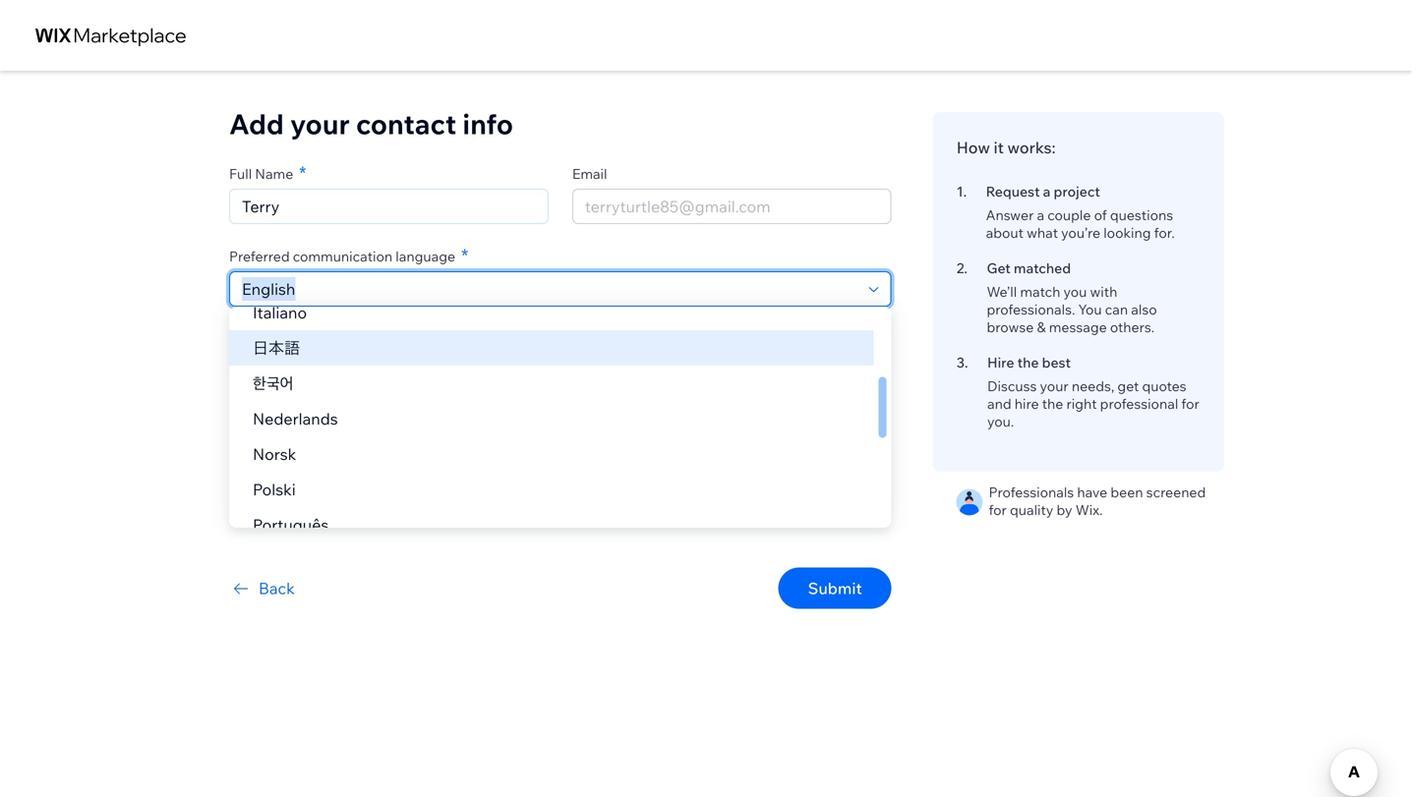Task type: vqa. For each thing, say whether or not it's contained in the screenshot.
if corresponding to don't
no



Task type: describe. For each thing, give the bounding box(es) containing it.
message
[[1049, 319, 1107, 336]]

it
[[994, 138, 1004, 157]]

others.
[[1110, 319, 1155, 336]]

answer
[[986, 207, 1034, 224]]

add
[[229, 107, 284, 141]]

may
[[671, 421, 694, 436]]

that
[[623, 421, 645, 436]]

quotes
[[1142, 378, 1187, 395]]

. for 2
[[964, 260, 968, 277]]

request
[[986, 183, 1040, 200]]

have
[[1077, 484, 1108, 501]]

2
[[957, 260, 964, 277]]

information
[[757, 421, 821, 436]]

professionals
[[989, 484, 1074, 501]]

professional
[[1100, 395, 1179, 413]]

2 .
[[957, 260, 968, 277]]

1 vertical spatial a
[[1037, 207, 1045, 224]]

1
[[957, 183, 963, 200]]

hire
[[1015, 395, 1039, 413]]

agree
[[363, 421, 394, 436]]

how it works:
[[957, 138, 1056, 157]]

2 phone number (optional) field from the left
[[345, 355, 542, 388]]

get
[[987, 260, 1011, 277]]

name
[[255, 165, 293, 182]]

best
[[1042, 354, 1071, 371]]

email
[[572, 165, 607, 182]]

about inside request a project answer a couple of questions about what you're looking for.
[[986, 224, 1024, 241]]

clicking
[[246, 421, 288, 436]]

0 horizontal spatial to
[[305, 440, 316, 455]]

enable
[[837, 421, 875, 436]]

and inside "hire the best discuss your needs, get quotes and hire the right professional for you."
[[987, 395, 1012, 413]]

3 .
[[957, 354, 968, 371]]

you inside get matched we'll match you with professionals. you can also browse & message others.
[[1064, 283, 1087, 300]]

project.
[[448, 440, 490, 455]]

0 vertical spatial *
[[299, 162, 306, 184]]

Preferred communication language field
[[236, 272, 863, 306]]

preferred communication language *
[[229, 244, 468, 267]]

you
[[1078, 301, 1102, 318]]

match
[[1020, 283, 1061, 300]]

0 horizontal spatial the
[[411, 421, 429, 436]]

share
[[697, 421, 727, 436]]

quality
[[1010, 502, 1054, 519]]

. for 3
[[965, 354, 968, 371]]

needs,
[[1072, 378, 1115, 395]]

couple
[[1048, 207, 1091, 224]]

preferred
[[229, 248, 290, 265]]

your inside "hire the best discuss your needs, get quotes and hire the right professional for you."
[[1040, 378, 1069, 395]]

full name *
[[229, 162, 306, 184]]

nederlands
[[253, 409, 338, 429]]

also
[[1131, 301, 1157, 318]]

of
[[1094, 207, 1107, 224]]

request a project answer a couple of questions about what you're looking for.
[[986, 183, 1175, 241]]

1 horizontal spatial the
[[1018, 354, 1039, 371]]

browse
[[987, 319, 1034, 336]]

you.
[[987, 413, 1014, 430]]

your right share
[[730, 421, 754, 436]]

with
[[1090, 283, 1118, 300]]

screened
[[1146, 484, 1206, 501]]

communication
[[293, 248, 393, 265]]

professionals have been screened for quality by wix.
[[989, 484, 1206, 519]]

professionals
[[229, 440, 302, 455]]

been
[[1111, 484, 1143, 501]]

wix
[[648, 421, 669, 436]]

info
[[463, 107, 513, 141]]

português
[[253, 515, 329, 535]]

. for 1
[[963, 183, 967, 200]]

right
[[1067, 395, 1097, 413]]

phone number (optional)
[[229, 330, 389, 348]]



Task type: locate. For each thing, give the bounding box(es) containing it.
1 horizontal spatial you
[[363, 440, 383, 455]]

for inside "hire the best discuss your needs, get quotes and hire the right professional for you."
[[1182, 395, 1200, 413]]

for.
[[1154, 224, 1175, 241]]

you down agree
[[363, 440, 383, 455]]

a
[[1043, 183, 1051, 200], [1037, 207, 1045, 224]]

to down "submit"
[[305, 440, 316, 455]]

back
[[259, 579, 295, 598]]

how
[[957, 138, 990, 157]]

(optional)
[[327, 330, 389, 348]]

1 vertical spatial the
[[1042, 395, 1063, 413]]

your left project.
[[421, 440, 446, 455]]

. left get
[[964, 260, 968, 277]]

by clicking "submit" you agree to the
[[229, 421, 432, 436]]

2 horizontal spatial to
[[823, 421, 835, 436]]

and up 'you.'
[[987, 395, 1012, 413]]

0 horizontal spatial for
[[989, 502, 1007, 519]]

* right 'name'
[[299, 162, 306, 184]]

list box
[[229, 295, 892, 543]]

looking
[[1104, 224, 1151, 241]]

submit
[[808, 579, 862, 598]]

you up you on the top right of page
[[1064, 283, 1087, 300]]

by
[[229, 421, 243, 436]]

1 horizontal spatial for
[[1182, 395, 1200, 413]]

0 vertical spatial and
[[987, 395, 1012, 413]]

add your contact info
[[229, 107, 513, 141]]

1 vertical spatial about
[[386, 440, 418, 455]]

0 horizontal spatial phone number (optional) field
[[236, 355, 302, 388]]

1 horizontal spatial phone number (optional) field
[[345, 355, 542, 388]]

you're
[[1061, 224, 1101, 241]]

contact down by clicking "submit" you agree to the
[[319, 440, 361, 455]]

for down 'quotes'
[[1182, 395, 1200, 413]]

italiano
[[253, 303, 307, 323]]

norsk
[[253, 445, 296, 464]]

and that wix may share your information to enable professionals to contact you about your project.
[[229, 421, 875, 455]]

contact left info
[[356, 107, 456, 141]]

2 vertical spatial you
[[363, 440, 383, 455]]

phone
[[229, 330, 270, 348]]

get matched we'll match you with professionals. you can also browse & message others.
[[987, 260, 1157, 336]]

about inside and that wix may share your information to enable professionals to contact you about your project.
[[386, 440, 418, 455]]

matched
[[1014, 260, 1071, 277]]

hire the best discuss your needs, get quotes and hire the right professional for you.
[[987, 354, 1200, 430]]

*
[[299, 162, 306, 184], [461, 244, 468, 267]]

hire
[[987, 354, 1014, 371]]

can
[[1105, 301, 1128, 318]]

your
[[290, 107, 350, 141], [1040, 378, 1069, 395], [730, 421, 754, 436], [421, 440, 446, 455]]

0 horizontal spatial about
[[386, 440, 418, 455]]

questions
[[1110, 207, 1173, 224]]

phone number (optional) field down phone
[[236, 355, 302, 388]]

1 phone number (optional) field from the left
[[236, 355, 302, 388]]

0 vertical spatial a
[[1043, 183, 1051, 200]]

1 vertical spatial .
[[964, 260, 968, 277]]

한국어
[[253, 374, 294, 393]]

Full Name field
[[236, 190, 542, 223]]

* right 'language'
[[461, 244, 468, 267]]

discuss
[[987, 378, 1037, 395]]

1 vertical spatial and
[[600, 421, 620, 436]]

0 vertical spatial contact
[[356, 107, 456, 141]]

about
[[986, 224, 1024, 241], [386, 440, 418, 455]]

&
[[1037, 319, 1046, 336]]

project
[[1054, 183, 1100, 200]]

works:
[[1008, 138, 1056, 157]]

1 vertical spatial contact
[[319, 440, 361, 455]]

日本語
[[253, 338, 300, 358]]

0 horizontal spatial and
[[600, 421, 620, 436]]

to
[[397, 421, 408, 436], [823, 421, 835, 436], [305, 440, 316, 455]]

your down best
[[1040, 378, 1069, 395]]

1 horizontal spatial about
[[986, 224, 1024, 241]]

language
[[396, 248, 455, 265]]

get
[[1118, 378, 1139, 395]]

back button
[[229, 577, 295, 600]]

for left quality
[[989, 502, 1007, 519]]

and left the that
[[600, 421, 620, 436]]

you left agree
[[340, 421, 360, 436]]

polski
[[253, 480, 296, 500]]

0 vertical spatial the
[[1018, 354, 1039, 371]]

submit button
[[779, 568, 892, 609]]

.
[[963, 183, 967, 200], [964, 260, 968, 277], [965, 354, 968, 371]]

and
[[987, 395, 1012, 413], [600, 421, 620, 436]]

contact inside and that wix may share your information to enable professionals to contact you about your project.
[[319, 440, 361, 455]]

list box containing italiano
[[229, 295, 892, 543]]

we'll
[[987, 283, 1017, 300]]

0 vertical spatial for
[[1182, 395, 1200, 413]]

"submit"
[[291, 421, 337, 436]]

about down agree
[[386, 440, 418, 455]]

full
[[229, 165, 252, 182]]

to left enable
[[823, 421, 835, 436]]

you
[[1064, 283, 1087, 300], [340, 421, 360, 436], [363, 440, 383, 455]]

the
[[1018, 354, 1039, 371], [1042, 395, 1063, 413], [411, 421, 429, 436]]

by
[[1057, 502, 1073, 519]]

a left project
[[1043, 183, 1051, 200]]

2 horizontal spatial you
[[1064, 283, 1087, 300]]

a up what
[[1037, 207, 1045, 224]]

2 horizontal spatial the
[[1042, 395, 1063, 413]]

what
[[1027, 224, 1058, 241]]

1 vertical spatial for
[[989, 502, 1007, 519]]

0 vertical spatial .
[[963, 183, 967, 200]]

phone number (optional) field up project.
[[345, 355, 542, 388]]

2 vertical spatial .
[[965, 354, 968, 371]]

you inside and that wix may share your information to enable professionals to contact you about your project.
[[363, 440, 383, 455]]

3
[[957, 354, 965, 371]]

0 horizontal spatial *
[[299, 162, 306, 184]]

1 .
[[957, 183, 967, 200]]

1 horizontal spatial and
[[987, 395, 1012, 413]]

your right add
[[290, 107, 350, 141]]

. left hire
[[965, 354, 968, 371]]

contact
[[356, 107, 456, 141], [319, 440, 361, 455]]

2 vertical spatial the
[[411, 421, 429, 436]]

1 vertical spatial you
[[340, 421, 360, 436]]

to right agree
[[397, 421, 408, 436]]

professionals.
[[987, 301, 1075, 318]]

日本語 option
[[229, 330, 874, 366]]

for
[[1182, 395, 1200, 413], [989, 502, 1007, 519]]

for inside 'professionals have been screened for quality by wix.'
[[989, 502, 1007, 519]]

1 horizontal spatial to
[[397, 421, 408, 436]]

Phone number (optional) field
[[236, 355, 302, 388], [345, 355, 542, 388]]

0 vertical spatial about
[[986, 224, 1024, 241]]

Email field
[[579, 190, 885, 223]]

. down how
[[963, 183, 967, 200]]

0 horizontal spatial you
[[340, 421, 360, 436]]

1 horizontal spatial *
[[461, 244, 468, 267]]

number
[[274, 330, 324, 348]]

0 vertical spatial you
[[1064, 283, 1087, 300]]

wix.
[[1076, 502, 1103, 519]]

about down answer
[[986, 224, 1024, 241]]

and inside and that wix may share your information to enable professionals to contact you about your project.
[[600, 421, 620, 436]]

1 vertical spatial *
[[461, 244, 468, 267]]



